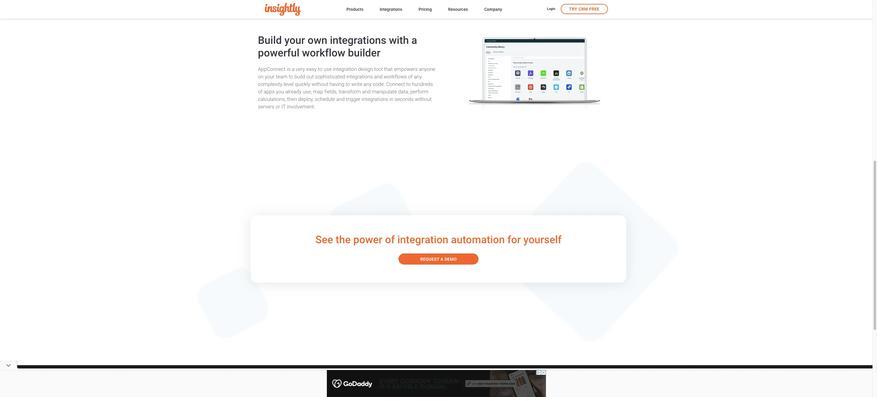 Task type: vqa. For each thing, say whether or not it's contained in the screenshot.
Company link
yes



Task type: describe. For each thing, give the bounding box(es) containing it.
workflows
[[384, 74, 407, 80]]

fields,
[[324, 89, 337, 95]]

request a demo link
[[399, 254, 478, 265]]

complexity
[[258, 81, 282, 87]]

involvement.
[[287, 104, 315, 110]]

to up transform
[[346, 81, 350, 87]]

security & compliance link
[[408, 387, 442, 393]]

1 horizontal spatial integration
[[397, 234, 448, 247]]

own
[[308, 34, 327, 47]]

team
[[276, 74, 287, 80]]

a inside button
[[440, 257, 443, 262]]

appconnect
[[258, 66, 286, 72]]

try crm free link
[[561, 4, 608, 14]]

powerful
[[258, 47, 299, 59]]

design
[[358, 66, 373, 72]]

0 horizontal spatial of
[[258, 89, 262, 95]]

support & resources
[[470, 379, 518, 385]]

security for security & privacy
[[408, 379, 427, 385]]

security & compliance
[[408, 388, 441, 392]]

insightly
[[534, 379, 553, 385]]

build
[[258, 34, 282, 47]]

connect
[[386, 81, 405, 87]]

on
[[258, 74, 264, 80]]

for
[[507, 234, 521, 247]]

or
[[276, 104, 280, 110]]

help center link
[[470, 387, 488, 393]]

apps
[[264, 89, 275, 95]]

automation
[[451, 234, 505, 247]]

calculations,
[[258, 96, 286, 102]]

already
[[285, 89, 302, 95]]

is
[[287, 66, 291, 72]]

build your own integrations with a powerful workflow builder
[[258, 34, 417, 59]]

request a demo button
[[399, 254, 478, 265]]

insightly for:
[[534, 379, 563, 385]]

integration inside "appconnect is a very easy to use integration design tool that empowers anyone on your team to build out sophisticated integrations and workflows of any complexity level quickly without having to write any code. connect to hundreds of apps you already use, map fields, transform and manipulate data, perform calculations, then deploy, schedule and trigger integrations in seconds without servers or it involvement."
[[333, 66, 357, 72]]

2 vertical spatial and
[[336, 96, 345, 102]]

seconds
[[395, 96, 414, 102]]

1 horizontal spatial without
[[415, 96, 432, 102]]

use
[[324, 66, 332, 72]]

try
[[569, 7, 577, 11]]

in
[[389, 96, 393, 102]]

0 vertical spatial any
[[414, 74, 422, 80]]

0 vertical spatial resources
[[448, 7, 468, 12]]

your inside "appconnect is a very easy to use integration design tool that empowers anyone on your team to build out sophisticated integrations and workflows of any complexity level quickly without having to write any code. connect to hundreds of apps you already use, map fields, transform and manipulate data, perform calculations, then deploy, schedule and trigger integrations in seconds without servers or it involvement."
[[265, 74, 275, 80]]

help
[[470, 388, 477, 392]]

1 horizontal spatial of
[[385, 234, 395, 247]]

see the power of integration automation for yourself
[[315, 234, 562, 247]]

a inside "appconnect is a very easy to use integration design tool that empowers anyone on your team to build out sophisticated integrations and workflows of any complexity level quickly without having to write any code. connect to hundreds of apps you already use, map fields, transform and manipulate data, perform calculations, then deploy, schedule and trigger integrations in seconds without servers or it involvement."
[[292, 66, 294, 72]]

code.
[[373, 81, 385, 87]]

yourself
[[523, 234, 562, 247]]

& for privacy
[[428, 379, 431, 385]]

that
[[384, 66, 393, 72]]

to up data,
[[406, 81, 411, 87]]

having
[[330, 81, 344, 87]]

security & privacy
[[408, 379, 449, 385]]

1 vertical spatial any
[[364, 81, 372, 87]]

products link
[[346, 6, 363, 14]]

about link
[[325, 387, 334, 393]]

empowers
[[394, 66, 418, 72]]

insightly logo image
[[265, 3, 301, 16]]

request a demo
[[420, 257, 457, 262]]

quickly
[[295, 81, 310, 87]]

& for resources
[[489, 379, 492, 385]]

help center
[[470, 388, 487, 392]]

hundreds
[[412, 81, 433, 87]]

compliance
[[424, 388, 441, 392]]

see
[[315, 234, 333, 247]]

about
[[325, 388, 334, 392]]

login
[[547, 7, 555, 11]]

0 vertical spatial company
[[484, 7, 502, 12]]

to left use
[[318, 66, 322, 72]]

the
[[336, 234, 351, 247]]

power
[[353, 234, 382, 247]]

pricing link
[[419, 6, 432, 14]]

demo
[[445, 257, 457, 262]]

to down is
[[289, 74, 293, 80]]

perform
[[410, 89, 428, 95]]

try crm free button
[[561, 4, 608, 14]]

sales link
[[534, 387, 542, 393]]

1 horizontal spatial resources
[[494, 379, 518, 385]]

for:
[[554, 379, 563, 385]]

map
[[313, 89, 323, 95]]



Task type: locate. For each thing, give the bounding box(es) containing it.
anyone
[[419, 66, 435, 72]]

pricing
[[419, 7, 432, 12]]

integrations
[[380, 7, 402, 12]]

appconnect is a very easy to use integration design tool that empowers anyone on your team to build out sophisticated integrations and workflows of any complexity level quickly without having to write any code. connect to hundreds of apps you already use, map fields, transform and manipulate data, perform calculations, then deploy, schedule and trigger integrations in seconds without servers or it involvement.
[[258, 66, 435, 110]]

your up complexity
[[265, 74, 275, 80]]

privacy
[[432, 379, 449, 385]]

integrations up write
[[346, 74, 373, 80]]

crm inside button
[[578, 7, 588, 11]]

any right write
[[364, 81, 372, 87]]

then
[[287, 96, 297, 102]]

security down security & privacy
[[408, 388, 420, 392]]

company
[[484, 7, 502, 12], [325, 379, 346, 385]]

integrations inside build your own integrations with a powerful workflow builder
[[330, 34, 386, 47]]

servers
[[258, 104, 274, 110]]

a right 'with' at the top of page
[[411, 34, 417, 47]]

center
[[478, 388, 487, 392]]

insightly logo link
[[265, 3, 337, 16]]

0 horizontal spatial resources
[[448, 7, 468, 12]]

0 horizontal spatial crm
[[361, 388, 368, 392]]

without
[[312, 81, 328, 87], [415, 96, 432, 102]]

company link
[[484, 6, 502, 14]]

security for security & compliance
[[408, 388, 420, 392]]

0 horizontal spatial any
[[364, 81, 372, 87]]

1 vertical spatial your
[[265, 74, 275, 80]]

integration
[[333, 66, 357, 72], [397, 234, 448, 247]]

free
[[589, 7, 599, 11]]

0 horizontal spatial company
[[325, 379, 346, 385]]

& inside security & compliance link
[[421, 388, 423, 392]]

0 horizontal spatial and
[[336, 96, 345, 102]]

1 horizontal spatial company
[[484, 7, 502, 12]]

sophisticated
[[315, 74, 345, 80]]

1 vertical spatial company
[[325, 379, 346, 385]]

builder
[[348, 47, 380, 59]]

0 horizontal spatial &
[[421, 388, 423, 392]]

integrations up builder
[[330, 34, 386, 47]]

a inside build your own integrations with a powerful workflow builder
[[411, 34, 417, 47]]

1 horizontal spatial crm
[[578, 7, 588, 11]]

2 vertical spatial integrations
[[362, 96, 388, 102]]

1 vertical spatial integrations
[[346, 74, 373, 80]]

integration up sophisticated at the top
[[333, 66, 357, 72]]

integration up request
[[397, 234, 448, 247]]

with
[[389, 34, 409, 47]]

a right is
[[292, 66, 294, 72]]

support
[[470, 379, 488, 385]]

request
[[420, 257, 439, 262]]

it
[[281, 104, 286, 110]]

& up compliance
[[428, 379, 431, 385]]

0 horizontal spatial without
[[312, 81, 328, 87]]

of down empowers
[[408, 74, 413, 80]]

schedule
[[315, 96, 335, 102]]

of
[[408, 74, 413, 80], [258, 89, 262, 95], [385, 234, 395, 247]]

and
[[374, 74, 383, 80], [362, 89, 371, 95], [336, 96, 345, 102]]

your up powerful
[[284, 34, 305, 47]]

your
[[284, 34, 305, 47], [265, 74, 275, 80]]

0 vertical spatial your
[[284, 34, 305, 47]]

workflow
[[302, 47, 345, 59]]

try crm free
[[569, 7, 599, 11]]

login link
[[547, 7, 555, 12]]

1 vertical spatial resources
[[494, 379, 518, 385]]

0 vertical spatial products
[[346, 7, 363, 12]]

any
[[414, 74, 422, 80], [364, 81, 372, 87]]

of left apps
[[258, 89, 262, 95]]

integrations down manipulate
[[362, 96, 388, 102]]

a
[[411, 34, 417, 47], [292, 66, 294, 72], [440, 257, 443, 262]]

1 vertical spatial products
[[360, 379, 381, 385]]

2 horizontal spatial and
[[374, 74, 383, 80]]

your inside build your own integrations with a powerful workflow builder
[[284, 34, 305, 47]]

& left compliance
[[421, 388, 423, 392]]

0 vertical spatial without
[[312, 81, 328, 87]]

1 horizontal spatial your
[[284, 34, 305, 47]]

1 vertical spatial and
[[362, 89, 371, 95]]

trigger
[[346, 96, 360, 102]]

2 vertical spatial a
[[440, 257, 443, 262]]

crm inside 'link'
[[361, 388, 368, 392]]

0 vertical spatial of
[[408, 74, 413, 80]]

1 vertical spatial of
[[258, 89, 262, 95]]

1 horizontal spatial &
[[428, 379, 431, 385]]

integrations link
[[380, 6, 402, 14]]

1 horizontal spatial a
[[411, 34, 417, 47]]

very
[[296, 66, 305, 72]]

build
[[294, 74, 305, 80]]

out
[[306, 74, 314, 80]]

1 vertical spatial crm
[[361, 388, 368, 392]]

0 vertical spatial security
[[408, 379, 427, 385]]

0 vertical spatial a
[[411, 34, 417, 47]]

0 horizontal spatial integration
[[333, 66, 357, 72]]

0 vertical spatial integration
[[333, 66, 357, 72]]

security up security & compliance
[[408, 379, 427, 385]]

write
[[351, 81, 362, 87]]

without down perform
[[415, 96, 432, 102]]

use,
[[303, 89, 312, 95]]

1 vertical spatial security
[[408, 388, 420, 392]]

you
[[276, 89, 284, 95]]

0 vertical spatial crm
[[578, 7, 588, 11]]

of right power
[[385, 234, 395, 247]]

without up "map"
[[312, 81, 328, 87]]

integrations
[[330, 34, 386, 47], [346, 74, 373, 80], [362, 96, 388, 102]]

2 horizontal spatial a
[[440, 257, 443, 262]]

products
[[346, 7, 363, 12], [360, 379, 381, 385]]

resources link
[[448, 6, 468, 14]]

2 horizontal spatial of
[[408, 74, 413, 80]]

sales
[[534, 388, 542, 392]]

a left demo
[[440, 257, 443, 262]]

crm
[[578, 7, 588, 11], [361, 388, 368, 392]]

0 horizontal spatial your
[[265, 74, 275, 80]]

1 vertical spatial integration
[[397, 234, 448, 247]]

& for compliance
[[421, 388, 423, 392]]

tool
[[374, 66, 383, 72]]

and down transform
[[336, 96, 345, 102]]

1 vertical spatial a
[[292, 66, 294, 72]]

2 vertical spatial of
[[385, 234, 395, 247]]

1 vertical spatial without
[[415, 96, 432, 102]]

deploy,
[[298, 96, 314, 102]]

and down write
[[362, 89, 371, 95]]

to
[[318, 66, 322, 72], [289, 74, 293, 80], [346, 81, 350, 87], [406, 81, 411, 87]]

data,
[[398, 89, 409, 95]]

0 vertical spatial integrations
[[330, 34, 386, 47]]

manipulate
[[372, 89, 397, 95]]

1 horizontal spatial and
[[362, 89, 371, 95]]

1 horizontal spatial any
[[414, 74, 422, 80]]

easy
[[306, 66, 317, 72]]

0 vertical spatial and
[[374, 74, 383, 80]]

transform
[[339, 89, 361, 95]]

& right support
[[489, 379, 492, 385]]

level
[[284, 81, 294, 87]]

2 horizontal spatial &
[[489, 379, 492, 385]]

and down tool
[[374, 74, 383, 80]]

security
[[408, 379, 427, 385], [408, 388, 420, 392]]

crm link
[[360, 387, 368, 393]]

0 horizontal spatial a
[[292, 66, 294, 72]]

any up hundreds
[[414, 74, 422, 80]]



